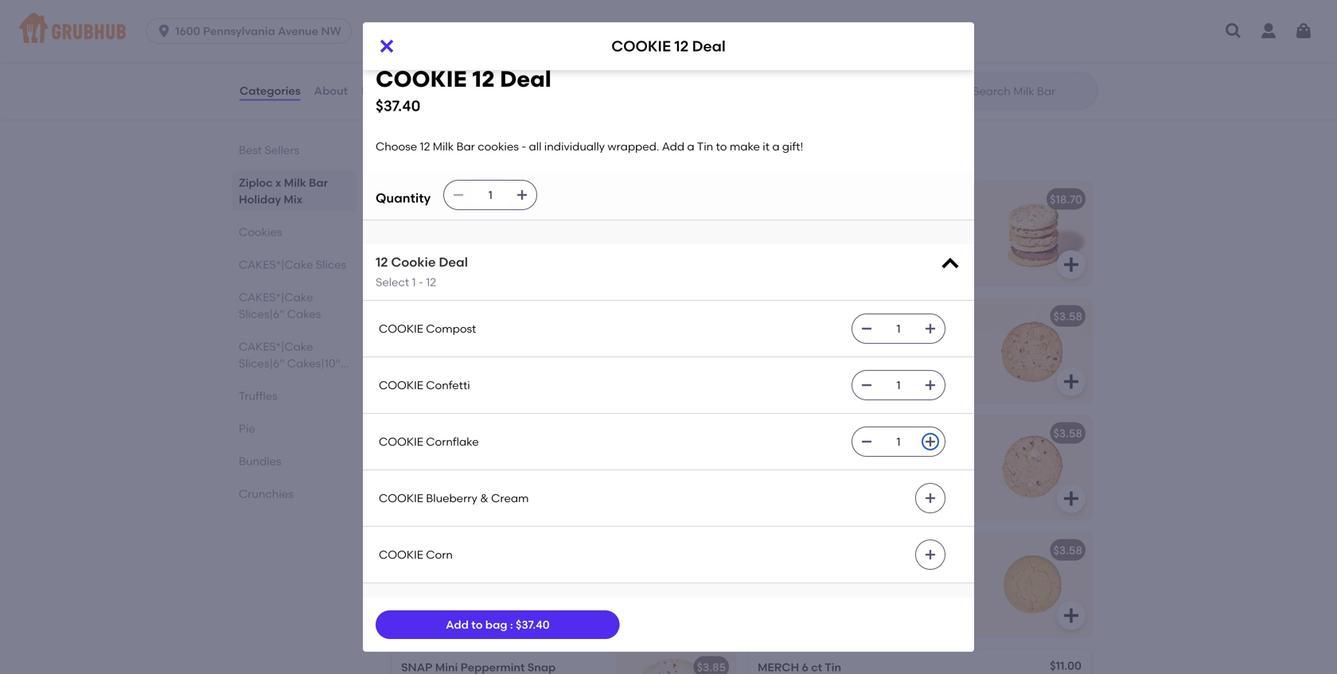 Task type: describe. For each thing, give the bounding box(es) containing it.
butterscotch.
[[758, 397, 831, 410]]

snap mini peppermint snap image
[[616, 650, 736, 674]]

home
[[918, 566, 949, 580]]

your
[[805, 582, 828, 596]]

svg image inside the 1600 pennsylvania avenue nw "button"
[[156, 23, 172, 39]]

1600 pennsylvania avenue nw button
[[146, 18, 358, 44]]

in inside a milk bar favorite. the down-home flavor of your favorite cornbread, captured in a cookie.
[[811, 599, 821, 612]]

1 vertical spatial cookie blueberry & cream
[[401, 544, 553, 557]]

chips,
[[758, 381, 790, 394]]

sugary,
[[475, 449, 514, 463]]

it inside button
[[434, 364, 441, 378]]

dough,
[[516, 582, 554, 596]]

crumbs,
[[401, 599, 445, 612]]

choose 12 milk bar cookies - all individually wrapped. add a tin to make it a gift! inside button
[[401, 332, 584, 378]]

cookie 12 deal
[[612, 37, 726, 55]]

snap
[[401, 661, 433, 674]]

sink
[[898, 332, 918, 346]]

sugar
[[443, 582, 475, 596]]

and up vanilla
[[517, 449, 539, 463]]

chip,
[[816, 465, 842, 479]]

avenue
[[278, 24, 319, 38]]

best sellers
[[239, 143, 299, 157]]

milk inside choose 3 milk bar cookies - all individually wrapped.
[[455, 215, 476, 229]]

bag
[[486, 618, 508, 632]]

lab
[[401, 19, 424, 33]]

mix inside ziploc x milk bar holiday mix
[[284, 193, 303, 206]]

cornflakes
[[758, 482, 814, 495]]

masquerading
[[470, 566, 550, 580]]

gift! inside button
[[454, 364, 475, 378]]

coffee,
[[792, 381, 830, 394]]

slices|6" for cakes
[[239, 307, 285, 321]]

and inside a crunchy, chewy riff on the classic chocolate chip, packed with cornflakes and marshmallows.
[[817, 482, 838, 495]]

milk inside button
[[458, 332, 479, 346]]

lab ziploc x milk bar holiday mix image
[[616, 8, 736, 112]]

snap mini peppermint snap
[[401, 661, 556, 674]]

about
[[314, 84, 348, 97]]

corn
[[426, 548, 453, 562]]

crunchy,
[[769, 449, 815, 463]]

captured
[[758, 599, 808, 612]]

cookies inside choose 3 milk bar cookies - all individually wrapped.
[[500, 215, 541, 229]]

nw
[[321, 24, 341, 38]]

x inside ziploc x milk bar holiday mix
[[275, 176, 281, 190]]

3 for cookie
[[449, 193, 456, 206]]

make inside choose 12 milk bar cookies - all individually wrapped. add a tin to make it a gift!
[[401, 364, 432, 378]]

chewy,
[[435, 449, 473, 463]]

add inside choose 6 milk bar cookies - all individually wrapped. add a tin to make it a gift!
[[876, 231, 898, 245]]

cookie blueberry & cream image
[[616, 533, 736, 637]]

to inside choose 6 milk bar cookies - all individually wrapped. add a tin to make it a gift!
[[930, 231, 941, 245]]

add inside choose 12 milk bar cookies - all individually wrapped. add a tin to make it a gift!
[[519, 348, 542, 362]]

with inside fluffy, chewy, sugary, and buttery, with a b'day punch of vanilla and rainbow sprinkles.
[[401, 465, 424, 479]]

down-
[[883, 566, 918, 580]]

cookie. inside a milk bar favorite. the down-home flavor of your favorite cornbread, captured in a cookie.
[[833, 599, 872, 612]]

individually inside choose 12 milk bar cookies - all individually wrapped. add a tin to make it a gift!
[[401, 348, 462, 362]]

graham
[[895, 348, 938, 362]]

a for a milk bar favorite. the down-home flavor of your favorite cornbread, captured in a cookie.
[[758, 566, 766, 580]]

classic
[[909, 449, 945, 463]]

rainbow
[[401, 482, 445, 495]]

bar inside choose 6 milk bar cookies - all individually wrapped. add a tin to make it a gift!
[[835, 215, 854, 229]]

main navigation navigation
[[0, 0, 1338, 62]]

cookie compost image
[[973, 299, 1093, 402]]

0 vertical spatial confetti
[[426, 379, 470, 392]]

packed
[[845, 465, 886, 479]]

salty
[[827, 332, 853, 346]]

quantity
[[376, 190, 431, 206]]

- inside button
[[547, 332, 552, 346]]

0 horizontal spatial cookie compost
[[379, 322, 476, 336]]

holiday inside ziploc x milk bar holiday mix
[[239, 193, 281, 206]]

all inside choose 6 milk bar cookies - all individually wrapped. add a tin to make it a gift!
[[908, 215, 920, 229]]

1 horizontal spatial cornflake
[[806, 427, 860, 440]]

cornbread,
[[875, 582, 935, 596]]

lab ziploc x milk bar holiday mix
[[401, 19, 582, 33]]

and inside a muffin top masquerading as a cookie. sugar cookie dough, milk crumbs, and chewy dried blueberry morsels.
[[448, 599, 469, 612]]

individually inside choose 6 milk bar cookies - all individually wrapped. add a tin to make it a gift!
[[758, 231, 819, 245]]

of inside a milk bar favorite. the down-home flavor of your favorite cornbread, captured in a cookie.
[[791, 582, 802, 596]]

12 cookie deal select 1 - 12
[[376, 255, 468, 289]]

milk inside ziploc x milk bar holiday mix
[[284, 176, 306, 190]]

cookie 6 deal image
[[973, 182, 1093, 285]]

12 inside button
[[446, 332, 456, 346]]

pennsylvania
[[203, 24, 275, 38]]

best
[[239, 143, 262, 157]]

deal for cookie 12 deal
[[693, 37, 726, 55]]

a for a crunchy, chewy riff on the classic chocolate chip, packed with cornflakes and marshmallows.
[[758, 449, 766, 463]]

the
[[860, 566, 881, 580]]

$11.00
[[1051, 659, 1082, 673]]

- inside 12 cookie deal select 1 - 12
[[419, 276, 424, 289]]

input item quantity number field for cookie confetti
[[882, 371, 917, 400]]

a for a sweet and salty kitchen sink cookie with chocolate chips in a graham cracker base — plus pretzels, potato chips, coffee, oats, and butterscotch.
[[758, 332, 766, 346]]

to inside choose 12 milk bar cookies - all individually wrapped. add a tin to make it a gift! button
[[573, 348, 584, 362]]

6 for merch
[[802, 661, 809, 674]]

cookie
[[391, 255, 436, 270]]

categories button
[[239, 62, 302, 119]]

slices
[[316, 258, 347, 272]]

1600 pennsylvania avenue nw
[[175, 24, 341, 38]]

0 vertical spatial cream
[[491, 492, 529, 505]]

deal for 12 cookie deal select 1 - 12
[[439, 255, 468, 270]]

- inside choose 3 milk bar cookies - all individually wrapped.
[[543, 215, 548, 229]]

punch
[[469, 465, 503, 479]]

cakes*|cake slices
[[239, 258, 347, 272]]

morsels.
[[401, 615, 446, 628]]

cookie 3 deal
[[401, 193, 484, 206]]

choose 6 milk bar cookies - all individually wrapped. add a tin to make it a gift!
[[758, 215, 941, 261]]

cookie corn image
[[973, 533, 1093, 637]]

peppermint
[[461, 661, 525, 674]]

milk
[[557, 582, 578, 596]]

1 horizontal spatial cookie cornflake
[[758, 427, 860, 440]]

input item quantity number field for cookie compost
[[882, 315, 917, 343]]

cookie cornflake image
[[973, 416, 1093, 519]]

a muffin top masquerading as a cookie. sugar cookie dough, milk crumbs, and chewy dried blueberry morsels.
[[401, 566, 592, 628]]

0 vertical spatial ziploc
[[426, 19, 460, 33]]

marshmallows.
[[841, 482, 922, 495]]

cookie corn
[[379, 548, 453, 562]]

0 vertical spatial cookie blueberry & cream
[[379, 492, 529, 505]]

b'day
[[437, 465, 466, 479]]

all inside choose 3 milk bar cookies - all individually wrapped.
[[551, 215, 564, 229]]

ziploc inside ziploc x milk bar holiday mix
[[239, 176, 273, 190]]

buttery,
[[541, 449, 583, 463]]

choose inside choose 3 milk bar cookies - all individually wrapped.
[[401, 215, 443, 229]]

chewy inside a muffin top masquerading as a cookie. sugar cookie dough, milk crumbs, and chewy dried blueberry morsels.
[[472, 599, 507, 612]]

1 horizontal spatial compost
[[806, 310, 856, 323]]

and down plus
[[862, 381, 883, 394]]

0 vertical spatial choose 12 milk bar cookies - all individually wrapped. add a tin to make it a gift!
[[376, 140, 804, 153]]

0 vertical spatial blueberry
[[426, 492, 478, 505]]

cakes*|cake slices|6" cakes
[[239, 291, 321, 321]]

- inside choose 6 milk bar cookies - all individually wrapped. add a tin to make it a gift!
[[900, 215, 905, 229]]

select
[[376, 276, 409, 289]]

on
[[872, 449, 886, 463]]

reviews
[[362, 84, 406, 97]]

sellers
[[265, 143, 299, 157]]

top
[[449, 566, 468, 580]]

6 for choose
[[802, 215, 809, 229]]

0 vertical spatial x
[[463, 19, 469, 33]]

$3.58 for cookie
[[1054, 310, 1083, 323]]

$3.85
[[697, 661, 726, 674]]

0 vertical spatial mix
[[563, 19, 582, 33]]

cookie inside a sweet and salty kitchen sink cookie with chocolate chips in a graham cracker base — plus pretzels, potato chips, coffee, oats, and butterscotch.
[[921, 332, 957, 346]]

potato
[[916, 364, 953, 378]]

1 horizontal spatial cookie compost
[[758, 310, 856, 323]]

cookie 12 deal $37.40
[[376, 66, 552, 115]]

favorite.
[[814, 566, 858, 580]]

oats,
[[832, 381, 859, 394]]

muffin
[[412, 566, 447, 580]]

cookie inside a muffin top masquerading as a cookie. sugar cookie dough, milk crumbs, and chewy dried blueberry morsels.
[[477, 582, 513, 596]]

a crunchy, chewy riff on the classic chocolate chip, packed with cornflakes and marshmallows.
[[758, 449, 945, 495]]



Task type: locate. For each thing, give the bounding box(es) containing it.
cookie up graham
[[921, 332, 957, 346]]

1600
[[175, 24, 200, 38]]

cookie confetti up chewy,
[[401, 427, 494, 440]]

0 horizontal spatial x
[[275, 176, 281, 190]]

0 vertical spatial in
[[872, 348, 882, 362]]

cookies
[[389, 144, 457, 165], [239, 225, 282, 239]]

input item quantity number field up choose 3 milk bar cookies - all individually wrapped.
[[473, 181, 508, 210]]

a inside a milk bar favorite. the down-home flavor of your favorite cornbread, captured in a cookie.
[[823, 599, 831, 612]]

favorite
[[831, 582, 872, 596]]

cream
[[491, 492, 529, 505], [516, 544, 553, 557]]

cookies inside button
[[503, 332, 545, 346]]

tin
[[697, 140, 714, 153], [911, 231, 927, 245], [554, 348, 570, 362], [825, 661, 842, 674]]

1 horizontal spatial with
[[758, 348, 781, 362]]

milk
[[471, 19, 494, 33], [433, 140, 454, 153], [284, 176, 306, 190], [455, 215, 476, 229], [812, 215, 833, 229], [458, 332, 479, 346], [769, 566, 790, 580]]

the
[[888, 449, 906, 463]]

fluffy,
[[401, 449, 433, 463]]

1 vertical spatial cakes
[[239, 373, 273, 387]]

crunchies
[[239, 487, 294, 501]]

ziploc
[[426, 19, 460, 33], [239, 176, 273, 190]]

input item quantity number field down graham
[[882, 371, 917, 400]]

0 vertical spatial cookie
[[921, 332, 957, 346]]

svg image
[[377, 37, 397, 56], [861, 323, 874, 335], [925, 323, 937, 335], [861, 379, 874, 392], [925, 379, 937, 392], [925, 436, 937, 448], [925, 492, 937, 505]]

0 horizontal spatial compost
[[426, 322, 476, 336]]

cakes*|cake for cakes*|cake slices|6" cakes
[[239, 291, 313, 304]]

add to bag : $37.40
[[446, 618, 550, 632]]

cookie down "masquerading" at the bottom of the page
[[477, 582, 513, 596]]

cornflake
[[806, 427, 860, 440], [426, 435, 479, 449]]

svg image
[[1225, 22, 1244, 41], [1295, 22, 1314, 41], [156, 23, 172, 39], [452, 189, 465, 202], [516, 189, 529, 202], [940, 253, 962, 276], [1062, 255, 1081, 274], [1062, 372, 1081, 391], [861, 436, 874, 448], [1062, 489, 1081, 508], [925, 549, 937, 561], [1062, 606, 1081, 625]]

a inside a sweet and salty kitchen sink cookie with chocolate chips in a graham cracker base — plus pretzels, potato chips, coffee, oats, and butterscotch.
[[885, 348, 892, 362]]

cookie. inside a muffin top masquerading as a cookie. sugar cookie dough, milk crumbs, and chewy dried blueberry morsels.
[[401, 582, 440, 596]]

chocolate inside a sweet and salty kitchen sink cookie with chocolate chips in a graham cracker base — plus pretzels, potato chips, coffee, oats, and butterscotch.
[[783, 348, 838, 362]]

deal inside 12 cookie deal select 1 - 12
[[439, 255, 468, 270]]

0 horizontal spatial cornflake
[[426, 435, 479, 449]]

1 slices|6" from the top
[[239, 307, 285, 321]]

1 vertical spatial x
[[275, 176, 281, 190]]

-
[[522, 140, 527, 153], [543, 215, 548, 229], [900, 215, 905, 229], [419, 276, 424, 289], [547, 332, 552, 346]]

in inside a sweet and salty kitchen sink cookie with chocolate chips in a graham cracker base — plus pretzels, potato chips, coffee, oats, and butterscotch.
[[872, 348, 882, 362]]

reviews button
[[361, 62, 407, 119]]

1 vertical spatial cookies
[[239, 225, 282, 239]]

a inside a crunchy, chewy riff on the classic chocolate chip, packed with cornflakes and marshmallows.
[[758, 449, 766, 463]]

choose inside button
[[401, 332, 443, 346]]

to
[[716, 140, 727, 153], [930, 231, 941, 245], [573, 348, 584, 362], [472, 618, 483, 632]]

1 vertical spatial $37.40
[[516, 618, 550, 632]]

cookie confetti image
[[616, 416, 736, 519]]

gift! inside choose 6 milk bar cookies - all individually wrapped. add a tin to make it a gift!
[[811, 247, 832, 261]]

merch
[[758, 661, 800, 674]]

1 vertical spatial cookie confetti
[[401, 427, 494, 440]]

deal down lab ziploc x milk bar holiday mix
[[500, 66, 552, 92]]

svg image right the sink at the right of the page
[[925, 323, 937, 335]]

blueberry
[[540, 599, 592, 612]]

0 vertical spatial it
[[763, 140, 770, 153]]

in down kitchen
[[872, 348, 882, 362]]

a inside a sweet and salty kitchen sink cookie with chocolate chips in a graham cracker base — plus pretzels, potato chips, coffee, oats, and butterscotch.
[[758, 332, 766, 346]]

x right lab at the left top of page
[[463, 19, 469, 33]]

pretzels,
[[869, 364, 913, 378]]

it inside choose 6 milk bar cookies - all individually wrapped. add a tin to make it a gift!
[[791, 247, 798, 261]]

cookie. down favorite
[[833, 599, 872, 612]]

2 vertical spatial $3.58
[[1054, 544, 1083, 557]]

0 horizontal spatial &
[[480, 492, 489, 505]]

0 horizontal spatial cookie cornflake
[[379, 435, 479, 449]]

cookie confetti up fluffy,
[[379, 379, 470, 392]]

sweet
[[769, 332, 800, 346]]

cakes*|cake inside cakes*|cake slices|6" cakes
[[239, 291, 313, 304]]

0 horizontal spatial mix
[[284, 193, 303, 206]]

0 horizontal spatial cookies
[[239, 225, 282, 239]]

milk inside a milk bar favorite. the down-home flavor of your favorite cornbread, captured in a cookie.
[[769, 566, 790, 580]]

2 vertical spatial cakes*|cake
[[239, 340, 313, 354]]

cookie cornflake
[[758, 427, 860, 440], [379, 435, 479, 449]]

truffles
[[239, 389, 278, 403]]

a inside a milk bar favorite. the down-home flavor of your favorite cornbread, captured in a cookie.
[[758, 566, 766, 580]]

1 horizontal spatial cookies
[[389, 144, 457, 165]]

0 horizontal spatial chewy
[[472, 599, 507, 612]]

1 horizontal spatial chewy
[[817, 449, 852, 463]]

svg image down potato
[[925, 379, 937, 392]]

0 vertical spatial chewy
[[817, 449, 852, 463]]

fluffy, chewy, sugary, and buttery, with a b'day punch of vanilla and rainbow sprinkles.
[[401, 449, 583, 495]]

cornflake up chewy,
[[426, 435, 479, 449]]

and down chip,
[[817, 482, 838, 495]]

1 vertical spatial cakes*|cake
[[239, 291, 313, 304]]

snap
[[528, 661, 556, 674]]

3 up choose 3 milk bar cookies - all individually wrapped.
[[449, 193, 456, 206]]

slices|6" inside cakes*|cake slices|6" cakes
[[239, 307, 285, 321]]

1 vertical spatial cream
[[516, 544, 553, 557]]

mini
[[435, 661, 458, 674]]

merch 6 ct tin
[[758, 661, 842, 674]]

1 horizontal spatial mix
[[563, 19, 582, 33]]

compost
[[806, 310, 856, 323], [426, 322, 476, 336]]

of inside fluffy, chewy, sugary, and buttery, with a b'day punch of vanilla and rainbow sprinkles.
[[506, 465, 516, 479]]

deal inside cookie 12 deal $37.40
[[500, 66, 552, 92]]

cookie blueberry & cream down b'day
[[379, 492, 529, 505]]

$37.40 right :
[[516, 618, 550, 632]]

cornflake up the riff
[[806, 427, 860, 440]]

deal for cookie 3 deal
[[458, 193, 484, 206]]

Input item quantity number field
[[473, 181, 508, 210], [882, 315, 917, 343], [882, 371, 917, 400], [882, 428, 917, 456]]

compost up salty at right
[[806, 310, 856, 323]]

$3.58 for home
[[1054, 544, 1083, 557]]

tin inside choose 12 milk bar cookies - all individually wrapped. add a tin to make it a gift!
[[554, 348, 570, 362]]

wrapped. inside button
[[465, 348, 516, 362]]

cakes up truffles
[[239, 373, 273, 387]]

dried
[[509, 599, 538, 612]]

chocolate inside a crunchy, chewy riff on the classic chocolate chip, packed with cornflakes and marshmallows.
[[758, 465, 813, 479]]

1 horizontal spatial cookie.
[[833, 599, 872, 612]]

cracker
[[758, 364, 799, 378]]

0 horizontal spatial gift!
[[454, 364, 475, 378]]

cream up "masquerading" at the bottom of the page
[[516, 544, 553, 557]]

choose inside choose 6 milk bar cookies - all individually wrapped. add a tin to make it a gift!
[[758, 215, 800, 229]]

1 vertical spatial mix
[[284, 193, 303, 206]]

categories
[[240, 84, 301, 97]]

1 vertical spatial cookie.
[[833, 599, 872, 612]]

0 vertical spatial make
[[730, 140, 760, 153]]

1 horizontal spatial ziploc
[[426, 19, 460, 33]]

a inside a muffin top masquerading as a cookie. sugar cookie dough, milk crumbs, and chewy dried blueberry morsels.
[[401, 566, 409, 580]]

0 horizontal spatial it
[[434, 364, 441, 378]]

svg image down plus
[[861, 379, 874, 392]]

with inside a crunchy, chewy riff on the classic chocolate chip, packed with cornflakes and marshmallows.
[[888, 465, 911, 479]]

deal
[[693, 37, 726, 55], [500, 66, 552, 92], [458, 193, 484, 206], [439, 255, 468, 270]]

1 vertical spatial &
[[504, 544, 513, 557]]

a
[[688, 140, 695, 153], [773, 140, 780, 153], [901, 231, 908, 245], [801, 247, 808, 261], [544, 348, 552, 362], [885, 348, 892, 362], [444, 364, 451, 378], [427, 465, 434, 479], [568, 566, 575, 580], [823, 599, 831, 612]]

cakes*|cake down cakes*|cake slices
[[239, 291, 313, 304]]

&
[[480, 492, 489, 505], [504, 544, 513, 557]]

cookies up cakes*|cake slices
[[239, 225, 282, 239]]

of left your
[[791, 582, 802, 596]]

bar inside a milk bar favorite. the down-home flavor of your favorite cornbread, captured in a cookie.
[[792, 566, 811, 580]]

1 cakes*|cake from the top
[[239, 258, 313, 272]]

tin inside choose 6 milk bar cookies - all individually wrapped. add a tin to make it a gift!
[[911, 231, 927, 245]]

2 slices|6" from the top
[[239, 357, 285, 370]]

cream down punch
[[491, 492, 529, 505]]

milk inside choose 6 milk bar cookies - all individually wrapped. add a tin to make it a gift!
[[812, 215, 833, 229]]

cakes*|cake slices|6" cakes|10" cakes truffles
[[239, 340, 341, 403]]

0 horizontal spatial ziploc
[[239, 176, 273, 190]]

cookie inside cookie 12 deal $37.40
[[376, 66, 467, 92]]

cookie compost down 1 on the top left of the page
[[379, 322, 476, 336]]

bar inside ziploc x milk bar holiday mix
[[309, 176, 328, 190]]

0 horizontal spatial in
[[811, 599, 821, 612]]

slices|6" down cakes*|cake slices
[[239, 307, 285, 321]]

chewy up chip,
[[817, 449, 852, 463]]

1 horizontal spatial $37.40
[[516, 618, 550, 632]]

12 inside cookie 12 deal $37.40
[[473, 66, 495, 92]]

confetti
[[426, 379, 470, 392], [449, 427, 494, 440]]

cakes*|cake for cakes*|cake slices
[[239, 258, 313, 272]]

deal up choose 3 milk bar cookies - all individually wrapped.
[[458, 193, 484, 206]]

1 vertical spatial chewy
[[472, 599, 507, 612]]

$37.40
[[376, 97, 421, 115], [516, 618, 550, 632]]

slices|6"
[[239, 307, 285, 321], [239, 357, 285, 370]]

1 vertical spatial make
[[758, 247, 788, 261]]

svg image up reviews
[[377, 37, 397, 56]]

0 vertical spatial cookie.
[[401, 582, 440, 596]]

6 inside choose 6 milk bar cookies - all individually wrapped. add a tin to make it a gift!
[[802, 215, 809, 229]]

1 vertical spatial $3.58
[[1054, 427, 1083, 440]]

vanilla
[[519, 465, 554, 479]]

0 vertical spatial cookies
[[389, 144, 457, 165]]

1 horizontal spatial gift!
[[783, 140, 804, 153]]

a up flavor
[[758, 566, 766, 580]]

3 inside choose 3 milk bar cookies - all individually wrapped.
[[446, 215, 452, 229]]

blueberry
[[426, 492, 478, 505], [449, 544, 502, 557]]

with
[[758, 348, 781, 362], [401, 465, 424, 479], [888, 465, 911, 479]]

1 vertical spatial ziploc
[[239, 176, 273, 190]]

1 horizontal spatial &
[[504, 544, 513, 557]]

2 horizontal spatial with
[[888, 465, 911, 479]]

and down sugar
[[448, 599, 469, 612]]

deal right cookie
[[439, 255, 468, 270]]

0 vertical spatial holiday
[[518, 19, 560, 33]]

1 horizontal spatial of
[[791, 582, 802, 596]]

compost down 12 cookie deal select 1 - 12
[[426, 322, 476, 336]]

choose 12 milk bar cookies - all individually wrapped. add a tin to make it a gift! button
[[392, 299, 736, 402]]

1 horizontal spatial cookie
[[921, 332, 957, 346]]

about button
[[313, 62, 349, 119]]

bundles
[[239, 455, 282, 468]]

make inside choose 6 milk bar cookies - all individually wrapped. add a tin to make it a gift!
[[758, 247, 788, 261]]

svg image up classic
[[925, 436, 937, 448]]

with up cracker
[[758, 348, 781, 362]]

with down fluffy,
[[401, 465, 424, 479]]

3 $3.58 from the top
[[1054, 544, 1083, 557]]

$18.70
[[1050, 193, 1083, 206]]

chewy inside a crunchy, chewy riff on the classic chocolate chip, packed with cornflakes and marshmallows.
[[817, 449, 852, 463]]

0 vertical spatial 3
[[449, 193, 456, 206]]

cookies inside choose 6 milk bar cookies - all individually wrapped. add a tin to make it a gift!
[[856, 215, 898, 229]]

Search Milk Bar search field
[[971, 84, 1093, 99]]

chewy up bag
[[472, 599, 507, 612]]

cookie blueberry & cream
[[379, 492, 529, 505], [401, 544, 553, 557]]

0 vertical spatial $3.58
[[1054, 310, 1083, 323]]

make
[[730, 140, 760, 153], [758, 247, 788, 261], [401, 364, 432, 378]]

ct
[[812, 661, 823, 674]]

chocolate up base
[[783, 348, 838, 362]]

in down your
[[811, 599, 821, 612]]

cakes up the cakes|10"
[[287, 307, 321, 321]]

0 vertical spatial $37.40
[[376, 97, 421, 115]]

svg image up chips
[[861, 323, 874, 335]]

chips
[[841, 348, 870, 362]]

x down sellers
[[275, 176, 281, 190]]

0 horizontal spatial holiday
[[239, 193, 281, 206]]

cakes*|cake inside cakes*|cake slices|6" cakes|10" cakes truffles
[[239, 340, 313, 354]]

a for a muffin top masquerading as a cookie. sugar cookie dough, milk crumbs, and chewy dried blueberry morsels.
[[401, 566, 409, 580]]

cookie cornflake up crunchy,
[[758, 427, 860, 440]]

0 horizontal spatial cookie.
[[401, 582, 440, 596]]

1 vertical spatial cookie
[[477, 582, 513, 596]]

1 horizontal spatial it
[[763, 140, 770, 153]]

0 vertical spatial chocolate
[[783, 348, 838, 362]]

individually
[[544, 140, 605, 153], [401, 231, 462, 245], [758, 231, 819, 245], [401, 348, 462, 362]]

1 $3.58 from the top
[[1054, 310, 1083, 323]]

a
[[758, 332, 766, 346], [758, 449, 766, 463], [401, 566, 409, 580], [758, 566, 766, 580]]

1 vertical spatial slices|6"
[[239, 357, 285, 370]]

sprinkles.
[[448, 482, 498, 495]]

0 horizontal spatial cookie
[[477, 582, 513, 596]]

svg image down classic
[[925, 492, 937, 505]]

2 horizontal spatial it
[[791, 247, 798, 261]]

x
[[463, 19, 469, 33], [275, 176, 281, 190]]

1 horizontal spatial x
[[463, 19, 469, 33]]

0 vertical spatial cookie confetti
[[379, 379, 470, 392]]

cakes inside cakes*|cake slices|6" cakes|10" cakes truffles
[[239, 373, 273, 387]]

blueberry down b'day
[[426, 492, 478, 505]]

2 $3.58 from the top
[[1054, 427, 1083, 440]]

1 vertical spatial of
[[791, 582, 802, 596]]

ziploc down best
[[239, 176, 273, 190]]

cookie
[[921, 332, 957, 346], [477, 582, 513, 596]]

1 horizontal spatial cakes
[[287, 307, 321, 321]]

1
[[412, 276, 416, 289]]

bar inside choose 12 milk bar cookies - all individually wrapped. add a tin to make it a gift!
[[482, 332, 501, 346]]

pie
[[239, 422, 255, 436]]

blueberry up top at the left of the page
[[449, 544, 502, 557]]

a inside a muffin top masquerading as a cookie. sugar cookie dough, milk crumbs, and chewy dried blueberry morsels.
[[568, 566, 575, 580]]

of down sugary,
[[506, 465, 516, 479]]

1 vertical spatial 6
[[802, 661, 809, 674]]

input item quantity number field up graham
[[882, 315, 917, 343]]

0 horizontal spatial cakes
[[239, 373, 273, 387]]

all inside button
[[555, 332, 567, 346]]

1 vertical spatial in
[[811, 599, 821, 612]]

—
[[831, 364, 841, 378]]

1 vertical spatial chocolate
[[758, 465, 813, 479]]

with inside a sweet and salty kitchen sink cookie with chocolate chips in a graham cracker base — plus pretzels, potato chips, coffee, oats, and butterscotch.
[[758, 348, 781, 362]]

slices|6" up truffles
[[239, 357, 285, 370]]

a left crunchy,
[[758, 449, 766, 463]]

1 vertical spatial it
[[791, 247, 798, 261]]

chocolate up cornflakes
[[758, 465, 813, 479]]

deal down $7.70
[[693, 37, 726, 55]]

2 vertical spatial gift!
[[454, 364, 475, 378]]

cookie.
[[401, 582, 440, 596], [833, 599, 872, 612]]

ziploc x milk bar holiday mix
[[239, 176, 328, 206]]

input item quantity number field for cookie cornflake
[[882, 428, 917, 456]]

0 vertical spatial &
[[480, 492, 489, 505]]

1 vertical spatial 3
[[446, 215, 452, 229]]

and
[[803, 332, 825, 346], [862, 381, 883, 394], [517, 449, 539, 463], [557, 465, 578, 479], [817, 482, 838, 495], [448, 599, 469, 612]]

wrapped.
[[608, 140, 660, 153], [465, 231, 516, 245], [821, 231, 873, 245], [465, 348, 516, 362]]

3 down cookie 3 deal
[[446, 215, 452, 229]]

cookies up quantity
[[389, 144, 457, 165]]

cookie blueberry & cream up top at the left of the page
[[401, 544, 553, 557]]

0 vertical spatial slices|6"
[[239, 307, 285, 321]]

3 cakes*|cake from the top
[[239, 340, 313, 354]]

chewy
[[817, 449, 852, 463], [472, 599, 507, 612]]

cakes*|cake up cakes*|cake slices|6" cakes
[[239, 258, 313, 272]]

$37.40 inside cookie 12 deal $37.40
[[376, 97, 421, 115]]

ziploc right lab at the left top of page
[[426, 19, 460, 33]]

cookie 3 deal image
[[616, 182, 736, 285]]

0 vertical spatial of
[[506, 465, 516, 479]]

3 for choose
[[446, 215, 452, 229]]

slices|6" for cakes|10"
[[239, 357, 285, 370]]

gift!
[[783, 140, 804, 153], [811, 247, 832, 261], [454, 364, 475, 378]]

a milk bar favorite. the down-home flavor of your favorite cornbread, captured in a cookie.
[[758, 566, 949, 612]]

2 vertical spatial it
[[434, 364, 441, 378]]

0 vertical spatial cakes
[[287, 307, 321, 321]]

$3.58 for classic
[[1054, 427, 1083, 440]]

cookie. up crumbs,
[[401, 582, 440, 596]]

cookie compost up sweet
[[758, 310, 856, 323]]

1 6 from the top
[[802, 215, 809, 229]]

add
[[662, 140, 685, 153], [876, 231, 898, 245], [519, 348, 542, 362], [446, 618, 469, 632]]

cookie 12 deal image
[[616, 299, 736, 402]]

base
[[802, 364, 829, 378]]

1 horizontal spatial holiday
[[518, 19, 560, 33]]

deal for cookie 12 deal $37.40
[[500, 66, 552, 92]]

$37.40 right about button
[[376, 97, 421, 115]]

and down buttery,
[[557, 465, 578, 479]]

0 horizontal spatial with
[[401, 465, 424, 479]]

cakes inside cakes*|cake slices|6" cakes
[[287, 307, 321, 321]]

0 vertical spatial gift!
[[783, 140, 804, 153]]

& up "masquerading" at the bottom of the page
[[504, 544, 513, 557]]

1 vertical spatial holiday
[[239, 193, 281, 206]]

slices|6" inside cakes*|cake slices|6" cakes|10" cakes truffles
[[239, 357, 285, 370]]

2 vertical spatial make
[[401, 364, 432, 378]]

2 6 from the top
[[802, 661, 809, 674]]

individually inside choose 3 milk bar cookies - all individually wrapped.
[[401, 231, 462, 245]]

wrapped. inside choose 3 milk bar cookies - all individually wrapped.
[[465, 231, 516, 245]]

a left sweet
[[758, 332, 766, 346]]

kitchen
[[855, 332, 895, 346]]

0 vertical spatial 6
[[802, 215, 809, 229]]

cakes
[[287, 307, 321, 321], [239, 373, 273, 387]]

with down 'the'
[[888, 465, 911, 479]]

1 vertical spatial gift!
[[811, 247, 832, 261]]

& down punch
[[480, 492, 489, 505]]

input item quantity number field right the riff
[[882, 428, 917, 456]]

2 cakes*|cake from the top
[[239, 291, 313, 304]]

bar inside choose 3 milk bar cookies - all individually wrapped.
[[478, 215, 497, 229]]

flavor
[[758, 582, 789, 596]]

0 vertical spatial cakes*|cake
[[239, 258, 313, 272]]

wrapped. inside choose 6 milk bar cookies - all individually wrapped. add a tin to make it a gift!
[[821, 231, 873, 245]]

3
[[449, 193, 456, 206], [446, 215, 452, 229]]

1 vertical spatial blueberry
[[449, 544, 502, 557]]

1 vertical spatial confetti
[[449, 427, 494, 440]]

cookie cornflake up fluffy,
[[379, 435, 479, 449]]

2 horizontal spatial gift!
[[811, 247, 832, 261]]

a inside fluffy, chewy, sugary, and buttery, with a b'day punch of vanilla and rainbow sprinkles.
[[427, 465, 434, 479]]

cakes*|cake down cakes*|cake slices|6" cakes
[[239, 340, 313, 354]]

and left salty at right
[[803, 332, 825, 346]]

input item quantity number field for quantity
[[473, 181, 508, 210]]

1 vertical spatial choose 12 milk bar cookies - all individually wrapped. add a tin to make it a gift!
[[401, 332, 584, 378]]

a down cookie corn
[[401, 566, 409, 580]]



Task type: vqa. For each thing, say whether or not it's contained in the screenshot.
Latte
no



